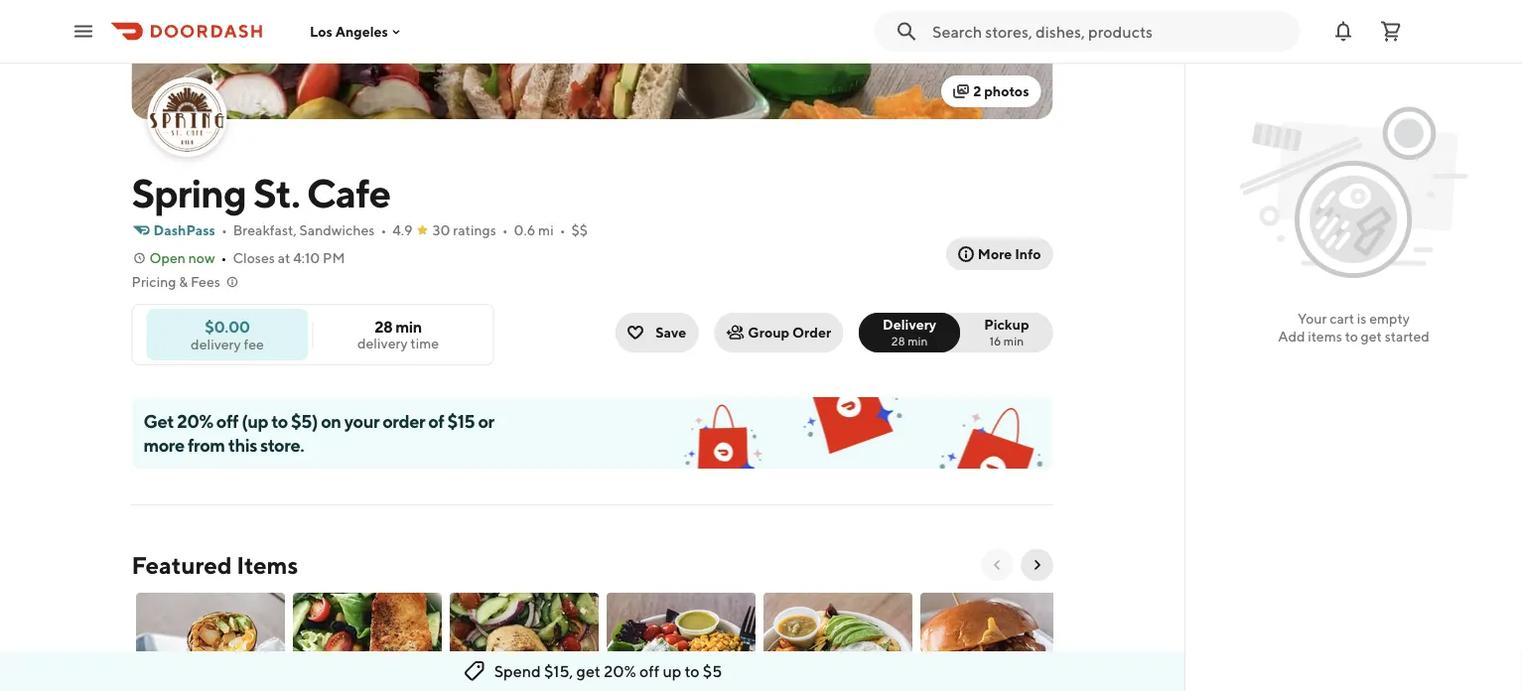 Task type: vqa. For each thing, say whether or not it's contained in the screenshot.
york
no



Task type: locate. For each thing, give the bounding box(es) containing it.
0 vertical spatial 20%
[[177, 410, 213, 432]]

$0.00
[[205, 317, 250, 336]]

28 left time
[[375, 317, 393, 336]]

empty
[[1370, 310, 1410, 327]]

mi
[[538, 222, 554, 238]]

order
[[793, 324, 831, 341]]

delivery
[[358, 335, 408, 352], [191, 336, 241, 352]]

now
[[188, 250, 215, 266]]

min for pickup
[[1004, 334, 1024, 348]]

more info
[[978, 246, 1041, 262]]

get right $15,
[[577, 662, 601, 681]]

$15
[[448, 410, 475, 432]]

30
[[433, 222, 450, 238]]

min inside the delivery 28 min
[[908, 334, 928, 348]]

28
[[375, 317, 393, 336], [892, 334, 906, 348]]

1 horizontal spatial min
[[908, 334, 928, 348]]

cart
[[1330, 310, 1355, 327]]

0 horizontal spatial get
[[577, 662, 601, 681]]

Store search: begin typing to search for stores available on DoorDash text field
[[933, 20, 1288, 42]]

get down is
[[1361, 328, 1383, 345]]

to down cart
[[1346, 328, 1359, 345]]

previous button of carousel image
[[990, 557, 1006, 573]]

• right dashpass
[[221, 222, 227, 238]]

to inside your cart is empty add items to get started
[[1346, 328, 1359, 345]]

None radio
[[859, 313, 961, 353]]

this
[[228, 434, 257, 455]]

get
[[1361, 328, 1383, 345], [577, 662, 601, 681]]

2 horizontal spatial min
[[1004, 334, 1024, 348]]

delivery inside the $0.00 delivery fee
[[191, 336, 241, 352]]

sandwiches
[[300, 222, 375, 238]]

featured items
[[132, 551, 298, 579]]

0 horizontal spatial to
[[271, 410, 288, 432]]

20% up from
[[177, 410, 213, 432]]

0 vertical spatial get
[[1361, 328, 1383, 345]]

0 vertical spatial to
[[1346, 328, 1359, 345]]

get 20% off (up to $5) on your order of $15 or more from this store.
[[144, 410, 494, 455]]

fees
[[191, 274, 220, 290]]

angeles
[[335, 23, 388, 39]]

to right up
[[685, 662, 700, 681]]

to inside get 20% off (up to $5) on your order of $15 or more from this store.
[[271, 410, 288, 432]]

20%
[[177, 410, 213, 432], [604, 662, 637, 681]]

min
[[396, 317, 422, 336], [908, 334, 928, 348], [1004, 334, 1024, 348]]

20% left up
[[604, 662, 637, 681]]

pm
[[323, 250, 345, 266]]

1 horizontal spatial 28
[[892, 334, 906, 348]]

1 vertical spatial 20%
[[604, 662, 637, 681]]

off
[[216, 410, 238, 432], [640, 662, 660, 681]]

2 horizontal spatial to
[[1346, 328, 1359, 345]]

your cart is empty add items to get started
[[1279, 310, 1430, 345]]

0 horizontal spatial 28
[[375, 317, 393, 336]]

order
[[383, 410, 425, 432]]

pricing
[[132, 274, 176, 290]]

pickup 16 min
[[984, 316, 1030, 348]]

0 horizontal spatial 20%
[[177, 410, 213, 432]]

1 horizontal spatial delivery
[[358, 335, 408, 352]]

min inside pickup 16 min
[[1004, 334, 1024, 348]]

• left 0.6
[[502, 222, 508, 238]]

delivery inside "28 min delivery time"
[[358, 335, 408, 352]]

spring st. cafe
[[132, 169, 391, 216]]

min for delivery
[[908, 334, 928, 348]]

st.
[[253, 169, 300, 216]]

open now
[[149, 250, 215, 266]]

started
[[1385, 328, 1430, 345]]

1 vertical spatial to
[[271, 410, 288, 432]]

from
[[188, 434, 225, 455]]

1 horizontal spatial 20%
[[604, 662, 637, 681]]

2 vertical spatial to
[[685, 662, 700, 681]]

•
[[221, 222, 227, 238], [381, 222, 387, 238], [502, 222, 508, 238], [560, 222, 566, 238], [221, 250, 227, 266]]

28 down delivery
[[892, 334, 906, 348]]

to up store.
[[271, 410, 288, 432]]

0 horizontal spatial min
[[396, 317, 422, 336]]

featured items heading
[[132, 549, 298, 581]]

• right mi
[[560, 222, 566, 238]]

off left up
[[640, 662, 660, 681]]

0 horizontal spatial off
[[216, 410, 238, 432]]

save
[[656, 324, 687, 341]]

none radio containing pickup
[[949, 313, 1053, 353]]

group order button
[[715, 313, 843, 353]]

spring
[[132, 169, 246, 216]]

featured
[[132, 551, 232, 579]]

chicken avocado salad image
[[606, 593, 755, 691]]

is
[[1358, 310, 1367, 327]]

0 vertical spatial off
[[216, 410, 238, 432]]

store.
[[260, 434, 304, 455]]

min down pickup
[[1004, 334, 1024, 348]]

min up order on the bottom left of page
[[396, 317, 422, 336]]

pricing & fees button
[[132, 272, 240, 292]]

1 horizontal spatial get
[[1361, 328, 1383, 345]]

None radio
[[949, 313, 1053, 353]]

2 photos button
[[942, 75, 1041, 107]]

min down delivery
[[908, 334, 928, 348]]

to
[[1346, 328, 1359, 345], [271, 410, 288, 432], [685, 662, 700, 681]]

delivery 28 min
[[883, 316, 937, 348]]

$5
[[703, 662, 722, 681]]

pickup
[[984, 316, 1030, 333]]

dashpass •
[[153, 222, 227, 238]]

delivery left fee
[[191, 336, 241, 352]]

$$
[[572, 222, 588, 238]]

$0.00 delivery fee
[[191, 317, 264, 352]]

group
[[748, 324, 790, 341]]

1 vertical spatial off
[[640, 662, 660, 681]]

1 horizontal spatial to
[[685, 662, 700, 681]]

0 horizontal spatial delivery
[[191, 336, 241, 352]]

closes
[[233, 250, 275, 266]]

group order
[[748, 324, 831, 341]]

los angeles button
[[310, 23, 404, 39]]

off left (up
[[216, 410, 238, 432]]

delivery left time
[[358, 335, 408, 352]]

next button of carousel image
[[1030, 557, 1045, 573]]

notification bell image
[[1332, 19, 1356, 43]]



Task type: describe. For each thing, give the bounding box(es) containing it.
items
[[237, 551, 298, 579]]

time
[[411, 335, 439, 352]]

add
[[1279, 328, 1306, 345]]

your
[[344, 410, 380, 432]]

get
[[144, 410, 174, 432]]

of
[[428, 410, 444, 432]]

• left 4.9
[[381, 222, 387, 238]]

$5)
[[291, 410, 318, 432]]

off inside get 20% off (up to $5) on your order of $15 or more from this store.
[[216, 410, 238, 432]]

on
[[321, 410, 341, 432]]

los
[[310, 23, 333, 39]]

ratings
[[453, 222, 496, 238]]

$15,
[[544, 662, 574, 681]]

to for spend
[[685, 662, 700, 681]]

spend
[[494, 662, 541, 681]]

info
[[1015, 246, 1041, 262]]

• right the now
[[221, 250, 227, 266]]

4.9
[[393, 222, 413, 238]]

0 items, open order cart image
[[1380, 19, 1404, 43]]

fee
[[244, 336, 264, 352]]

open menu image
[[72, 19, 95, 43]]

dashpass
[[153, 222, 215, 238]]

0.6 mi • $$
[[514, 222, 588, 238]]

none radio containing delivery
[[859, 313, 961, 353]]

pricing & fees
[[132, 274, 220, 290]]

photos
[[985, 83, 1030, 99]]

2 photos
[[974, 83, 1030, 99]]

to for your
[[1346, 328, 1359, 345]]

1 vertical spatial get
[[577, 662, 601, 681]]

• closes at 4:10 pm
[[221, 250, 345, 266]]

breakfast bowl image
[[763, 593, 912, 691]]

20% inside get 20% off (up to $5) on your order of $15 or more from this store.
[[177, 410, 213, 432]]

more
[[144, 434, 185, 455]]

more info button
[[946, 238, 1053, 270]]

spend $15, get 20% off up to $5
[[494, 662, 722, 681]]

4:10
[[293, 250, 320, 266]]

at
[[278, 250, 290, 266]]

up
[[663, 662, 682, 681]]

2
[[974, 83, 982, 99]]

pan seared salmon plate image
[[293, 593, 442, 691]]

28 inside the delivery 28 min
[[892, 334, 906, 348]]

30 ratings •
[[433, 222, 508, 238]]

or
[[478, 410, 494, 432]]

breakfast,
[[233, 222, 297, 238]]

grilled chicken plate image
[[449, 593, 598, 691]]

breakfast, sandwiches
[[233, 222, 375, 238]]

delivery
[[883, 316, 937, 333]]

more
[[978, 246, 1012, 262]]

cafe
[[307, 169, 391, 216]]

min inside "28 min delivery time"
[[396, 317, 422, 336]]

0.6
[[514, 222, 536, 238]]

28 inside "28 min delivery time"
[[375, 317, 393, 336]]

bacon egg & cheese image
[[920, 593, 1069, 691]]

your
[[1298, 310, 1327, 327]]

breakfast burrito image
[[136, 593, 285, 691]]

open
[[149, 250, 186, 266]]

order methods option group
[[859, 313, 1053, 353]]

get inside your cart is empty add items to get started
[[1361, 328, 1383, 345]]

(up
[[242, 410, 268, 432]]

spring st. cafe image
[[149, 79, 225, 155]]

save button
[[616, 313, 699, 353]]

1 horizontal spatial off
[[640, 662, 660, 681]]

items
[[1309, 328, 1343, 345]]

28 min delivery time
[[358, 317, 439, 352]]

16
[[990, 334, 1002, 348]]

&
[[179, 274, 188, 290]]

los angeles
[[310, 23, 388, 39]]



